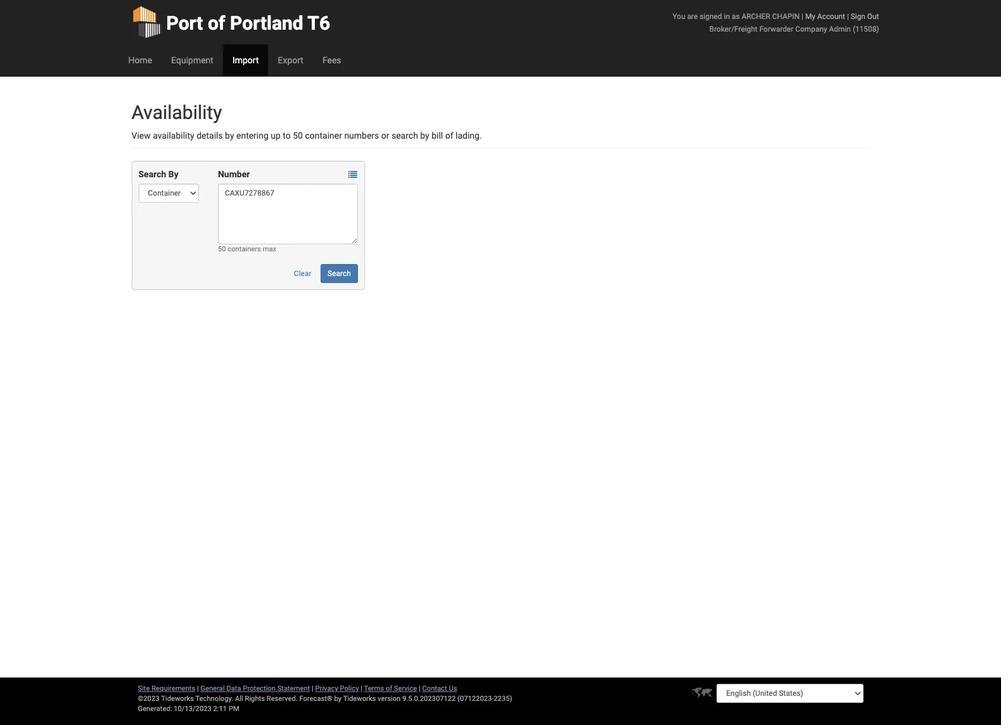 Task type: describe. For each thing, give the bounding box(es) containing it.
import button
[[223, 44, 268, 76]]

by inside site requirements | general data protection statement | privacy policy | terms of service | contact us ©2023 tideworks technology. all rights reserved. forecast® by tideworks version 9.5.0.202307122 (07122023-2235) generated: 10/13/2023 2:11 pm
[[334, 695, 342, 703]]

service
[[394, 685, 417, 693]]

sign out link
[[851, 12, 879, 21]]

broker/freight
[[710, 25, 758, 34]]

| up tideworks
[[361, 685, 362, 693]]

forwarder
[[759, 25, 794, 34]]

| left my
[[802, 12, 803, 21]]

2 horizontal spatial by
[[420, 131, 429, 141]]

max
[[263, 245, 276, 253]]

entering
[[236, 131, 269, 141]]

| up forecast®
[[312, 685, 314, 693]]

forecast®
[[299, 695, 333, 703]]

generated:
[[138, 705, 172, 713]]

export
[[278, 55, 303, 65]]

0 horizontal spatial 50
[[218, 245, 226, 253]]

t6
[[308, 12, 330, 34]]

lading.
[[456, 131, 482, 141]]

general data protection statement link
[[201, 685, 310, 693]]

search button
[[321, 264, 358, 283]]

port
[[166, 12, 203, 34]]

privacy
[[315, 685, 338, 693]]

0 horizontal spatial by
[[225, 131, 234, 141]]

number
[[218, 169, 250, 179]]

technology.
[[195, 695, 233, 703]]

2235)
[[494, 695, 512, 703]]

my
[[805, 12, 815, 21]]

out
[[867, 12, 879, 21]]

requirements
[[152, 685, 195, 693]]

tideworks
[[343, 695, 376, 703]]

0 vertical spatial 50
[[293, 131, 303, 141]]

admin
[[829, 25, 851, 34]]

containers
[[228, 245, 261, 253]]

protection
[[243, 685, 276, 693]]

port of portland t6
[[166, 12, 330, 34]]

portland
[[230, 12, 303, 34]]

search for search by
[[138, 169, 166, 179]]

site requirements | general data protection statement | privacy policy | terms of service | contact us ©2023 tideworks technology. all rights reserved. forecast® by tideworks version 9.5.0.202307122 (07122023-2235) generated: 10/13/2023 2:11 pm
[[138, 685, 512, 713]]

version
[[378, 695, 401, 703]]

you
[[673, 12, 685, 21]]

pm
[[229, 705, 239, 713]]

all
[[235, 695, 243, 703]]

sign
[[851, 12, 865, 21]]

of inside site requirements | general data protection statement | privacy policy | terms of service | contact us ©2023 tideworks technology. all rights reserved. forecast® by tideworks version 9.5.0.202307122 (07122023-2235) generated: 10/13/2023 2:11 pm
[[386, 685, 392, 693]]

home
[[128, 55, 152, 65]]

are
[[687, 12, 698, 21]]

(11508)
[[853, 25, 879, 34]]

archer
[[742, 12, 770, 21]]



Task type: locate. For each thing, give the bounding box(es) containing it.
search by
[[138, 169, 179, 179]]

1 vertical spatial search
[[328, 269, 351, 278]]

search
[[392, 131, 418, 141]]

numbers
[[344, 131, 379, 141]]

to
[[283, 131, 291, 141]]

of
[[208, 12, 225, 34], [445, 131, 453, 141], [386, 685, 392, 693]]

availability
[[131, 101, 222, 124]]

clear
[[294, 269, 311, 278]]

privacy policy link
[[315, 685, 359, 693]]

search inside button
[[328, 269, 351, 278]]

search
[[138, 169, 166, 179], [328, 269, 351, 278]]

export button
[[268, 44, 313, 76]]

terms of service link
[[364, 685, 417, 693]]

chapin
[[772, 12, 800, 21]]

of right port
[[208, 12, 225, 34]]

|
[[802, 12, 803, 21], [847, 12, 849, 21], [197, 685, 199, 693], [312, 685, 314, 693], [361, 685, 362, 693], [419, 685, 421, 693]]

50 right to
[[293, 131, 303, 141]]

view
[[131, 131, 151, 141]]

view availability details by entering up to 50 container numbers or search by bill of lading.
[[131, 131, 482, 141]]

in
[[724, 12, 730, 21]]

search for search
[[328, 269, 351, 278]]

bill
[[432, 131, 443, 141]]

0 vertical spatial of
[[208, 12, 225, 34]]

1 horizontal spatial search
[[328, 269, 351, 278]]

0 horizontal spatial search
[[138, 169, 166, 179]]

site
[[138, 685, 150, 693]]

1 vertical spatial of
[[445, 131, 453, 141]]

account
[[817, 12, 845, 21]]

10/13/2023
[[174, 705, 211, 713]]

of inside port of portland t6 link
[[208, 12, 225, 34]]

reserved.
[[267, 695, 298, 703]]

policy
[[340, 685, 359, 693]]

availability
[[153, 131, 194, 141]]

by
[[225, 131, 234, 141], [420, 131, 429, 141], [334, 695, 342, 703]]

import
[[232, 55, 259, 65]]

signed
[[700, 12, 722, 21]]

up
[[271, 131, 281, 141]]

2 vertical spatial of
[[386, 685, 392, 693]]

show list image
[[348, 171, 357, 180]]

50 containers max
[[218, 245, 276, 253]]

50 left the containers
[[218, 245, 226, 253]]

0 horizontal spatial of
[[208, 12, 225, 34]]

by right the details
[[225, 131, 234, 141]]

equipment
[[171, 55, 213, 65]]

you are signed in as archer chapin | my account | sign out broker/freight forwarder company admin (11508)
[[673, 12, 879, 34]]

container
[[305, 131, 342, 141]]

1 horizontal spatial 50
[[293, 131, 303, 141]]

terms
[[364, 685, 384, 693]]

1 vertical spatial 50
[[218, 245, 226, 253]]

50
[[293, 131, 303, 141], [218, 245, 226, 253]]

contact us link
[[422, 685, 457, 693]]

home button
[[119, 44, 162, 76]]

©2023 tideworks
[[138, 695, 194, 703]]

fees button
[[313, 44, 351, 76]]

equipment button
[[162, 44, 223, 76]]

(07122023-
[[458, 695, 494, 703]]

0 vertical spatial search
[[138, 169, 166, 179]]

by
[[168, 169, 179, 179]]

| up 9.5.0.202307122 at the left of the page
[[419, 685, 421, 693]]

us
[[449, 685, 457, 693]]

| left sign
[[847, 12, 849, 21]]

general
[[201, 685, 225, 693]]

company
[[795, 25, 827, 34]]

1 horizontal spatial of
[[386, 685, 392, 693]]

statement
[[277, 685, 310, 693]]

of right bill
[[445, 131, 453, 141]]

details
[[197, 131, 223, 141]]

2:11
[[213, 705, 227, 713]]

by left bill
[[420, 131, 429, 141]]

my account link
[[805, 12, 845, 21]]

fees
[[322, 55, 341, 65]]

port of portland t6 link
[[131, 0, 330, 44]]

1 horizontal spatial by
[[334, 695, 342, 703]]

Number text field
[[218, 184, 358, 245]]

search left the by
[[138, 169, 166, 179]]

rights
[[245, 695, 265, 703]]

data
[[226, 685, 241, 693]]

site requirements link
[[138, 685, 195, 693]]

clear button
[[287, 264, 318, 283]]

9.5.0.202307122
[[402, 695, 456, 703]]

as
[[732, 12, 740, 21]]

search right clear
[[328, 269, 351, 278]]

contact
[[422, 685, 447, 693]]

or
[[381, 131, 389, 141]]

| left general on the left bottom of the page
[[197, 685, 199, 693]]

by down "privacy policy" link
[[334, 695, 342, 703]]

2 horizontal spatial of
[[445, 131, 453, 141]]

of up the version
[[386, 685, 392, 693]]



Task type: vqa. For each thing, say whether or not it's contained in the screenshot.
right Search
yes



